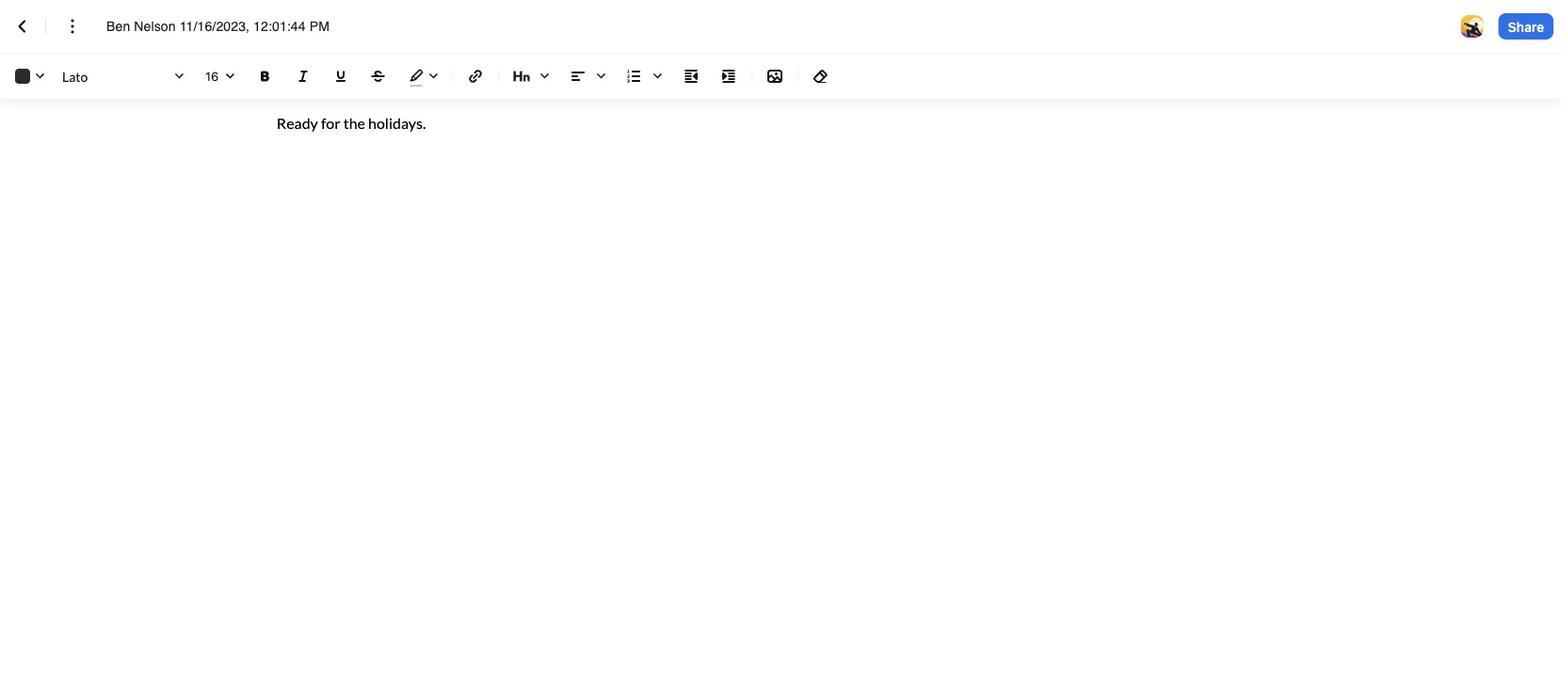 Task type: locate. For each thing, give the bounding box(es) containing it.
open image
[[218, 65, 241, 88]]

None text field
[[205, 63, 237, 88]]

clear style image
[[810, 65, 833, 88]]

share button
[[1499, 13, 1554, 40]]

None text field
[[106, 17, 349, 36]]

the
[[343, 113, 365, 132]]

holidays.
[[368, 113, 426, 132]]

bold image
[[254, 65, 277, 88]]

all notes image
[[11, 15, 34, 38]]

ben nelson image
[[1461, 15, 1484, 38]]

more image
[[61, 15, 84, 38]]

decrease indent image
[[680, 65, 703, 88]]

increase indent image
[[718, 65, 740, 88]]

lato button
[[58, 63, 190, 90]]



Task type: describe. For each thing, give the bounding box(es) containing it.
strikethrough image
[[367, 65, 390, 88]]

for
[[321, 113, 341, 132]]

share
[[1508, 19, 1545, 34]]

underline image
[[330, 65, 352, 88]]

italic image
[[292, 65, 315, 88]]

insert image image
[[764, 65, 786, 88]]

link image
[[464, 65, 487, 88]]

lato
[[62, 68, 88, 84]]

ready for the holidays.
[[277, 113, 426, 132]]

ready
[[277, 113, 318, 132]]



Task type: vqa. For each thing, say whether or not it's contained in the screenshot.
text field
yes



